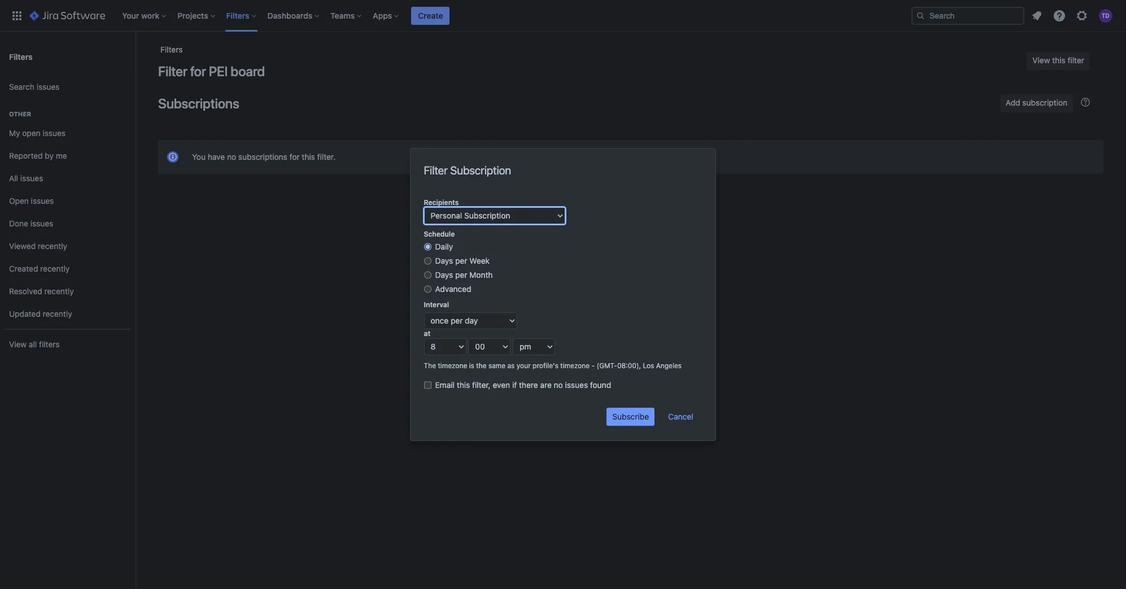Task type: describe. For each thing, give the bounding box(es) containing it.
filter
[[1068, 55, 1084, 65]]

the
[[477, 361, 487, 370]]

created
[[9, 264, 38, 273]]

at
[[424, 329, 431, 338]]

resolved
[[9, 286, 42, 296]]

you
[[192, 152, 206, 162]]

board
[[231, 63, 265, 79]]

2 timezone from the left
[[561, 361, 590, 370]]

search image
[[916, 11, 925, 20]]

1 horizontal spatial for
[[290, 152, 300, 162]]

view for view all filters
[[9, 339, 27, 349]]

the
[[424, 361, 436, 370]]

my
[[9, 128, 20, 138]]

reported by me link
[[5, 145, 131, 167]]

you have no subscriptions for this filter.
[[192, 152, 336, 162]]

are
[[540, 380, 552, 390]]

open issues
[[9, 196, 54, 205]]

schedule
[[424, 230, 455, 238]]

issues for search issues
[[37, 82, 59, 91]]

month
[[470, 270, 493, 280]]

created recently link
[[5, 258, 131, 280]]

this for email
[[457, 380, 470, 390]]

daily
[[435, 242, 453, 251]]

view all filters
[[9, 339, 60, 349]]

1 vertical spatial this
[[302, 152, 315, 162]]

1 vertical spatial no
[[554, 380, 563, 390]]

subscriptions
[[238, 152, 287, 162]]

days per month
[[435, 270, 493, 280]]

recently for resolved recently
[[44, 286, 74, 296]]

angeles
[[656, 361, 682, 370]]

subscription
[[451, 164, 511, 177]]

issues for done issues
[[30, 218, 53, 228]]

open
[[9, 196, 29, 205]]

all issues
[[9, 173, 43, 183]]

subscriptions
[[158, 95, 239, 111]]

filter for pei board
[[158, 63, 265, 79]]

the timezone is the same as your profile's timezone - (gmt-08:00), los angeles
[[424, 361, 682, 370]]

cancel link
[[662, 407, 700, 425]]

search issues
[[9, 82, 59, 91]]

(gmt-
[[597, 361, 618, 370]]

filter for filter subscription
[[424, 164, 448, 177]]

viewed
[[9, 241, 36, 251]]

Advanced radio
[[424, 284, 431, 295]]

recently for updated recently
[[43, 309, 72, 318]]

recently for created recently
[[40, 264, 70, 273]]

by
[[45, 151, 54, 160]]

resolved recently
[[9, 286, 74, 296]]

viewed recently link
[[5, 235, 131, 258]]

add subscription
[[1006, 98, 1068, 107]]

los
[[643, 361, 654, 370]]

-
[[592, 361, 595, 370]]

search
[[9, 82, 34, 91]]

updated
[[9, 309, 41, 318]]

same
[[489, 361, 506, 370]]

recipients
[[424, 198, 459, 207]]

view this filter link
[[1027, 52, 1090, 70]]

filter,
[[472, 380, 491, 390]]

subscription
[[1022, 98, 1068, 107]]

issues for all issues
[[20, 173, 43, 183]]

0 horizontal spatial filters
[[9, 52, 33, 61]]

filter subscription
[[424, 164, 511, 177]]



Task type: vqa. For each thing, say whether or not it's contained in the screenshot.
'Projects' dropdown button at top
no



Task type: locate. For each thing, give the bounding box(es) containing it.
filter up recipients
[[424, 164, 448, 177]]

timezone left -
[[561, 361, 590, 370]]

recently
[[38, 241, 67, 251], [40, 264, 70, 273], [44, 286, 74, 296], [43, 309, 72, 318]]

0 horizontal spatial for
[[190, 63, 206, 79]]

week
[[470, 256, 490, 265]]

1 timezone from the left
[[438, 361, 467, 370]]

days
[[435, 256, 453, 265], [435, 270, 453, 280]]

1 horizontal spatial filters
[[160, 45, 183, 54]]

this for view
[[1052, 55, 1066, 65]]

per up days per month
[[456, 256, 468, 265]]

filter.
[[317, 152, 336, 162]]

reported by me
[[9, 151, 67, 160]]

other group
[[5, 98, 131, 329]]

1 vertical spatial per
[[456, 270, 468, 280]]

view left all
[[9, 339, 27, 349]]

your
[[517, 361, 531, 370]]

Email this filter, even if there are no issues found checkbox
[[424, 380, 431, 391]]

my open issues link
[[5, 122, 131, 145]]

0 horizontal spatial timezone
[[438, 361, 467, 370]]

recently up created recently
[[38, 241, 67, 251]]

filters link
[[160, 45, 183, 54]]

updated recently link
[[5, 303, 131, 325]]

created recently
[[9, 264, 70, 273]]

0 vertical spatial for
[[190, 63, 206, 79]]

even
[[493, 380, 510, 390]]

1 horizontal spatial view
[[1033, 55, 1050, 65]]

pei
[[209, 63, 228, 79]]

filter for filter for pei board
[[158, 63, 187, 79]]

view left filter
[[1033, 55, 1050, 65]]

create
[[418, 10, 443, 20]]

timezone
[[438, 361, 467, 370], [561, 361, 590, 370]]

days right days per month option in the left of the page
[[435, 270, 453, 280]]

for right 'subscriptions'
[[290, 152, 300, 162]]

recently down created recently link
[[44, 286, 74, 296]]

1 per from the top
[[456, 256, 468, 265]]

other
[[9, 110, 31, 117]]

0 horizontal spatial this
[[302, 152, 315, 162]]

days for days per month
[[435, 270, 453, 280]]

for left pei
[[190, 63, 206, 79]]

Days per Month radio
[[424, 269, 431, 281]]

2 vertical spatial this
[[457, 380, 470, 390]]

recently for viewed recently
[[38, 241, 67, 251]]

per for week
[[456, 256, 468, 265]]

1 horizontal spatial timezone
[[561, 361, 590, 370]]

this left filter,
[[457, 380, 470, 390]]

2 horizontal spatial this
[[1052, 55, 1066, 65]]

viewed recently
[[9, 241, 67, 251]]

done issues link
[[5, 212, 131, 235]]

issues
[[37, 82, 59, 91], [43, 128, 66, 138], [20, 173, 43, 183], [31, 196, 54, 205], [30, 218, 53, 228], [565, 380, 588, 390]]

filters up search
[[9, 52, 33, 61]]

0 vertical spatial this
[[1052, 55, 1066, 65]]

done issues
[[9, 218, 53, 228]]

0 vertical spatial per
[[456, 256, 468, 265]]

as
[[508, 361, 515, 370]]

1 vertical spatial for
[[290, 152, 300, 162]]

0 vertical spatial days
[[435, 256, 453, 265]]

me
[[56, 151, 67, 160]]

1 vertical spatial days
[[435, 270, 453, 280]]

days down daily
[[435, 256, 453, 265]]

all
[[29, 339, 37, 349]]

resolved recently link
[[5, 280, 131, 303]]

0 vertical spatial view
[[1033, 55, 1050, 65]]

open issues link
[[5, 190, 131, 212]]

0 vertical spatial no
[[227, 152, 236, 162]]

1 vertical spatial filter
[[424, 164, 448, 177]]

reported
[[9, 151, 43, 160]]

no right are
[[554, 380, 563, 390]]

1 horizontal spatial no
[[554, 380, 563, 390]]

None text field
[[424, 207, 565, 224]]

view for view this filter
[[1033, 55, 1050, 65]]

filter down filters link
[[158, 63, 187, 79]]

0 horizontal spatial view
[[9, 339, 27, 349]]

recently down viewed recently link
[[40, 264, 70, 273]]

add
[[1006, 98, 1020, 107]]

add subscription link
[[1000, 94, 1073, 112]]

cancel
[[668, 412, 694, 421]]

per for month
[[456, 270, 468, 280]]

have
[[208, 152, 225, 162]]

found
[[590, 380, 611, 390]]

email this filter, even if there are no issues found
[[435, 380, 611, 390]]

2 days from the top
[[435, 270, 453, 280]]

email
[[435, 380, 455, 390]]

None submit
[[607, 408, 655, 426]]

per
[[456, 256, 468, 265], [456, 270, 468, 280]]

view all filters link
[[5, 333, 131, 356]]

1 days from the top
[[435, 256, 453, 265]]

this left filter.
[[302, 152, 315, 162]]

no
[[227, 152, 236, 162], [554, 380, 563, 390]]

for
[[190, 63, 206, 79], [290, 152, 300, 162]]

filter
[[158, 63, 187, 79], [424, 164, 448, 177]]

open
[[22, 128, 41, 138]]

Days per Week radio
[[424, 255, 431, 267]]

per down the days per week
[[456, 270, 468, 280]]

2 per from the top
[[456, 270, 468, 280]]

if
[[513, 380, 517, 390]]

create button
[[411, 6, 450, 25]]

view
[[1033, 55, 1050, 65], [9, 339, 27, 349]]

Daily radio
[[424, 241, 431, 252]]

this
[[1052, 55, 1066, 65], [302, 152, 315, 162], [457, 380, 470, 390]]

timezone left is
[[438, 361, 467, 370]]

0 vertical spatial filter
[[158, 63, 187, 79]]

filters
[[39, 339, 60, 349]]

done
[[9, 218, 28, 228]]

is
[[469, 361, 475, 370]]

advanced
[[435, 284, 472, 294]]

1 vertical spatial view
[[9, 339, 27, 349]]

no right have
[[227, 152, 236, 162]]

updated recently
[[9, 309, 72, 318]]

days for days per week
[[435, 256, 453, 265]]

interval
[[424, 300, 449, 309]]

all issues link
[[5, 167, 131, 190]]

primary element
[[7, 0, 912, 31]]

recently down resolved recently link
[[43, 309, 72, 318]]

jira software image
[[29, 9, 105, 22], [29, 9, 105, 22]]

there
[[519, 380, 538, 390]]

0 horizontal spatial filter
[[158, 63, 187, 79]]

filters
[[160, 45, 183, 54], [9, 52, 33, 61]]

profile's
[[533, 361, 559, 370]]

create banner
[[0, 0, 1126, 32]]

1 horizontal spatial this
[[457, 380, 470, 390]]

Search field
[[912, 6, 1024, 25]]

0 horizontal spatial no
[[227, 152, 236, 162]]

search issues link
[[5, 76, 131, 98]]

days per week
[[435, 256, 490, 265]]

my open issues
[[9, 128, 66, 138]]

issues for open issues
[[31, 196, 54, 205]]

1 horizontal spatial filter
[[424, 164, 448, 177]]

this left filter
[[1052, 55, 1066, 65]]

view this filter
[[1033, 55, 1084, 65]]

08:00),
[[618, 361, 641, 370]]

filters up filter for pei board in the top left of the page
[[160, 45, 183, 54]]

all
[[9, 173, 18, 183]]



